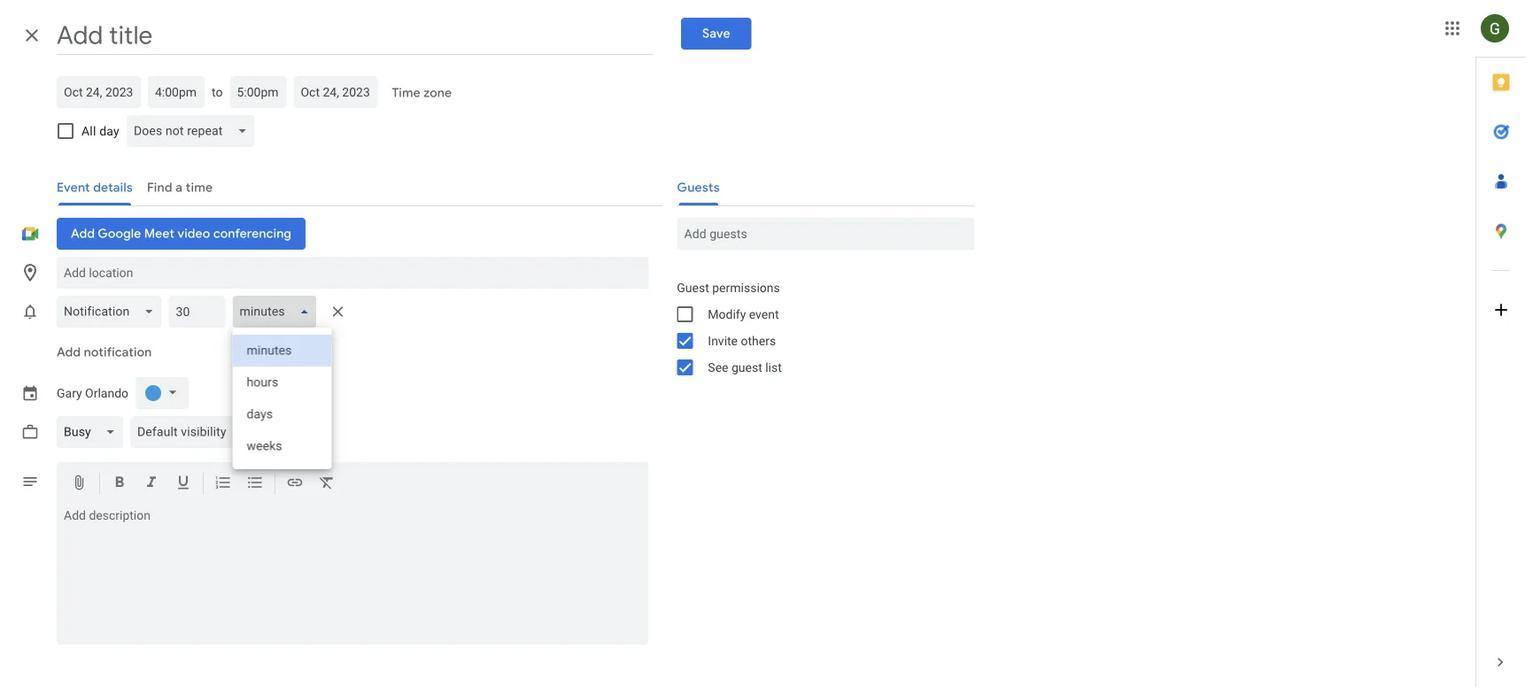 Task type: describe. For each thing, give the bounding box(es) containing it.
invite
[[708, 333, 738, 348]]

all day
[[81, 124, 119, 138]]

add
[[57, 345, 81, 361]]

all
[[81, 124, 96, 138]]

add notification button
[[50, 331, 159, 374]]

formatting options toolbar
[[57, 462, 649, 505]]

gary orlando
[[57, 386, 129, 401]]

save button
[[681, 18, 752, 50]]

zone
[[424, 85, 452, 101]]

italic image
[[143, 474, 160, 495]]

event
[[749, 307, 779, 322]]

time
[[392, 85, 421, 101]]

others
[[741, 333, 776, 348]]

4 option from the top
[[232, 430, 332, 462]]

Start date text field
[[64, 81, 134, 103]]

gary
[[57, 386, 82, 401]]

save
[[702, 26, 730, 42]]

3 option from the top
[[232, 399, 332, 430]]

1 option from the top
[[232, 335, 332, 367]]

time zone
[[392, 85, 452, 101]]

2 option from the top
[[232, 367, 332, 399]]

time zone button
[[385, 77, 459, 109]]

Minutes in advance for notification number field
[[176, 296, 218, 328]]

notification
[[84, 345, 152, 361]]

day
[[99, 124, 119, 138]]

see
[[708, 360, 729, 375]]

bold image
[[111, 474, 128, 495]]

Description text field
[[57, 508, 649, 641]]



Task type: vqa. For each thing, say whether or not it's contained in the screenshot.
Add notification
yes



Task type: locate. For each thing, give the bounding box(es) containing it.
bulleted list image
[[246, 474, 264, 495]]

invite others
[[708, 333, 776, 348]]

modify event
[[708, 307, 779, 322]]

Guests text field
[[684, 218, 968, 250]]

to
[[212, 85, 223, 99]]

tab list
[[1477, 58, 1525, 638]]

group
[[663, 275, 975, 381]]

remove formatting image
[[318, 474, 336, 495]]

unit of time selection list box
[[232, 328, 332, 469]]

option
[[232, 335, 332, 367], [232, 367, 332, 399], [232, 399, 332, 430], [232, 430, 332, 462]]

group containing guest permissions
[[663, 275, 975, 381]]

Location text field
[[64, 257, 642, 289]]

None field
[[127, 115, 262, 147], [57, 296, 169, 328], [232, 296, 324, 328], [57, 416, 130, 448], [130, 416, 265, 448], [127, 115, 262, 147], [57, 296, 169, 328], [232, 296, 324, 328], [57, 416, 130, 448], [130, 416, 265, 448]]

30 minutes before element
[[57, 292, 352, 469]]

modify
[[708, 307, 746, 322]]

End date text field
[[301, 81, 371, 103]]

numbered list image
[[214, 474, 232, 495]]

Title text field
[[57, 16, 653, 55]]

orlando
[[85, 386, 129, 401]]

insert link image
[[286, 474, 304, 495]]

Start time text field
[[155, 81, 198, 103]]

add notification
[[57, 345, 152, 361]]

End time text field
[[237, 81, 279, 103]]

guest permissions
[[677, 280, 780, 295]]

underline image
[[174, 474, 192, 495]]

guest
[[732, 360, 762, 375]]

list
[[765, 360, 782, 375]]

guest
[[677, 280, 709, 295]]

permissions
[[712, 280, 780, 295]]

see guest list
[[708, 360, 782, 375]]



